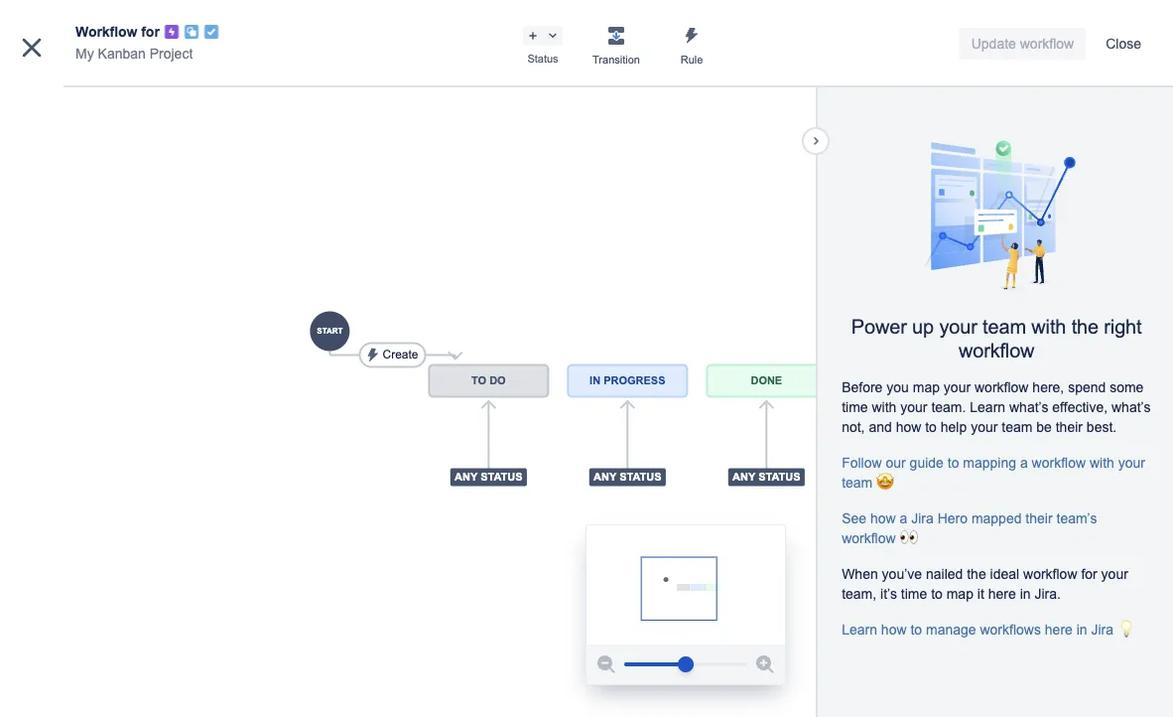 Task type: describe. For each thing, give the bounding box(es) containing it.
power up your team with the right workflow dialog
[[0, 0, 1174, 717]]

zoom out image
[[595, 652, 619, 676]]

create
[[599, 19, 641, 35]]

it
[[978, 586, 985, 602]]

when
[[842, 566, 879, 582]]

time inside when you've nailed the ideal workflow for your team, it's time to map it here in jira.
[[902, 586, 928, 602]]

and
[[869, 419, 893, 435]]

team inside power up your team with the right workflow
[[983, 315, 1027, 337]]

jira software image
[[52, 15, 75, 39]]

spend
[[1069, 380, 1107, 395]]

jira.
[[1035, 586, 1061, 602]]

with inside power up your team with the right workflow
[[1032, 315, 1067, 337]]

time inside before you map your workflow here, spend some time with your team. learn what's effective, what's not, and how to help your team be their best.
[[842, 400, 869, 415]]

my
[[75, 46, 94, 61]]

their inside see how a jira hero mapped their team's workflow
[[1026, 511, 1053, 526]]

0 vertical spatial for
[[141, 24, 160, 39]]

team,
[[842, 586, 877, 602]]

workflow inside when you've nailed the ideal workflow for your team, it's time to map it here in jira.
[[1024, 566, 1078, 582]]

to inside when you've nailed the ideal workflow for your team, it's time to map it here in jira.
[[932, 586, 943, 602]]

you've
[[882, 566, 923, 582]]

here,
[[1033, 380, 1065, 395]]

1 horizontal spatial jira
[[1092, 622, 1114, 637]]

team inside follow our guide to mapping a workflow with your team
[[842, 475, 873, 490]]

close workflow editor image
[[16, 32, 48, 64]]

rule button
[[654, 20, 730, 68]]

help
[[941, 419, 968, 435]]

their inside before you map your workflow here, spend some time with your team. learn what's effective, what's not, and how to help your team be their best.
[[1056, 419, 1083, 435]]

you
[[887, 380, 910, 395]]

your right help
[[971, 419, 998, 435]]

jira inside see how a jira hero mapped their team's workflow
[[912, 511, 934, 526]]

workflow
[[75, 24, 137, 39]]

your up team. on the bottom of the page
[[944, 380, 971, 395]]

some
[[1110, 380, 1144, 395]]

1 horizontal spatial in
[[1077, 622, 1088, 637]]

close
[[1107, 36, 1142, 51]]

your inside follow our guide to mapping a workflow with your team
[[1119, 455, 1146, 471]]

create button
[[587, 11, 653, 43]]

a inside follow our guide to mapping a workflow with your team
[[1021, 455, 1029, 471]]

for inside when you've nailed the ideal workflow for your team, it's time to map it here in jira.
[[1082, 566, 1098, 582]]

nailed
[[927, 566, 964, 582]]

to left manage
[[911, 622, 923, 637]]

create banner
[[0, 0, 1174, 56]]

1 vertical spatial learn
[[842, 622, 878, 637]]

before
[[842, 380, 883, 395]]

workflow inside follow our guide to mapping a workflow with your team
[[1032, 455, 1087, 471]]

follow
[[842, 455, 882, 471]]

transition button
[[579, 20, 654, 68]]

learn inside before you map your workflow here, spend some time with your team. learn what's effective, what's not, and how to help your team be their best.
[[971, 400, 1006, 415]]



Task type: vqa. For each thing, say whether or not it's contained in the screenshot.
to inside Before you map your workflow here, spend some time with your team. Learn what's effective, what's not, and how to help your team be their best.
yes



Task type: locate. For each thing, give the bounding box(es) containing it.
your down the you
[[901, 400, 928, 415]]

how inside see how a jira hero mapped their team's workflow
[[871, 511, 896, 526]]

map inside when you've nailed the ideal workflow for your team, it's time to map it here in jira.
[[947, 586, 974, 602]]

1 horizontal spatial learn
[[971, 400, 1006, 415]]

in
[[1021, 586, 1031, 602], [1077, 622, 1088, 637]]

0 vertical spatial the
[[1072, 315, 1099, 337]]

0 vertical spatial with
[[1032, 315, 1067, 337]]

how inside before you map your workflow here, spend some time with your team. learn what's effective, what's not, and how to help your team be their best.
[[896, 419, 922, 435]]

my kanban project
[[75, 46, 193, 61]]

with up here,
[[1032, 315, 1067, 337]]

primary element
[[12, 0, 796, 55]]

1 vertical spatial a
[[900, 511, 908, 526]]

1 vertical spatial how
[[871, 511, 896, 526]]

1 horizontal spatial time
[[902, 586, 928, 602]]

a inside see how a jira hero mapped their team's workflow
[[900, 511, 908, 526]]

jira software image
[[52, 15, 75, 39]]

mapped
[[972, 511, 1022, 526]]

your up 💡
[[1102, 566, 1129, 582]]

up
[[913, 315, 935, 337]]

0 vertical spatial time
[[842, 400, 869, 415]]

team right up
[[983, 315, 1027, 337]]

0 horizontal spatial here
[[989, 586, 1017, 602]]

time
[[842, 400, 869, 415], [902, 586, 928, 602]]

0 horizontal spatial what's
[[1010, 400, 1049, 415]]

map
[[913, 380, 940, 395], [947, 586, 974, 602]]

2 vertical spatial with
[[1090, 455, 1115, 471]]

the up it
[[967, 566, 987, 582]]

0 horizontal spatial jira
[[912, 511, 934, 526]]

0 horizontal spatial for
[[141, 24, 160, 39]]

a
[[1021, 455, 1029, 471], [900, 511, 908, 526]]

with inside follow our guide to mapping a workflow with your team
[[1090, 455, 1115, 471]]

0 horizontal spatial in
[[1021, 586, 1031, 602]]

2 horizontal spatial with
[[1090, 455, 1115, 471]]

1 horizontal spatial what's
[[1112, 400, 1151, 415]]

to left help
[[926, 419, 937, 435]]

1 vertical spatial their
[[1026, 511, 1053, 526]]

1 vertical spatial for
[[1082, 566, 1098, 582]]

0 vertical spatial learn
[[971, 400, 1006, 415]]

0 vertical spatial team
[[983, 315, 1027, 337]]

see how a jira hero mapped their team's workflow
[[842, 511, 1098, 546]]

how for to
[[882, 622, 907, 637]]

1 horizontal spatial here
[[1046, 622, 1073, 637]]

your right up
[[940, 315, 978, 337]]

before you map your workflow here, spend some time with your team. learn what's effective, what's not, and how to help your team be their best.
[[842, 380, 1151, 435]]

manage
[[927, 622, 977, 637]]

0 horizontal spatial the
[[967, 566, 987, 582]]

0 vertical spatial jira
[[912, 511, 934, 526]]

to down the nailed
[[932, 586, 943, 602]]

here
[[989, 586, 1017, 602], [1046, 622, 1073, 637]]

what's up be
[[1010, 400, 1049, 415]]

learn right team. on the bottom of the page
[[971, 400, 1006, 415]]

0 horizontal spatial with
[[872, 400, 897, 415]]

their
[[1056, 419, 1083, 435], [1026, 511, 1053, 526]]

time down you've
[[902, 586, 928, 602]]

workflow down be
[[1032, 455, 1087, 471]]

💡
[[1118, 622, 1132, 637]]

how for a
[[871, 511, 896, 526]]

1 vertical spatial the
[[967, 566, 987, 582]]

for down team's
[[1082, 566, 1098, 582]]

Search field
[[796, 11, 995, 43]]

to inside follow our guide to mapping a workflow with your team
[[948, 455, 960, 471]]

team inside before you map your workflow here, spend some time with your team. learn what's effective, what's not, and how to help your team be their best.
[[1002, 419, 1033, 435]]

to inside before you map your workflow here, spend some time with your team. learn what's effective, what's not, and how to help your team be their best.
[[926, 419, 937, 435]]

zoom in image
[[754, 652, 778, 676]]

map inside before you map your workflow here, spend some time with your team. learn what's effective, what's not, and how to help your team be their best.
[[913, 380, 940, 395]]

2 vertical spatial team
[[842, 475, 873, 490]]

2 vertical spatial how
[[882, 622, 907, 637]]

0 vertical spatial how
[[896, 419, 922, 435]]

guide
[[910, 455, 944, 471]]

the inside when you've nailed the ideal workflow for your team, it's time to map it here in jira.
[[967, 566, 987, 582]]

you're in the workflow viewfinder, use the arrow keys to move it element
[[587, 525, 786, 645]]

your inside when you've nailed the ideal workflow for your team, it's time to map it here in jira.
[[1102, 566, 1129, 582]]

a up 👀
[[900, 511, 908, 526]]

the left right in the right of the page
[[1072, 315, 1099, 337]]

workflow inside power up your team with the right workflow
[[959, 339, 1035, 361]]

with up and
[[872, 400, 897, 415]]

0 vertical spatial a
[[1021, 455, 1029, 471]]

team down follow
[[842, 475, 873, 490]]

transition
[[593, 53, 640, 66]]

for
[[141, 24, 160, 39], [1082, 566, 1098, 582]]

🤩
[[877, 475, 891, 490]]

close button
[[1095, 28, 1154, 60]]

Zoom level range field
[[625, 645, 748, 684]]

map right the you
[[913, 380, 940, 395]]

1 vertical spatial jira
[[1092, 622, 1114, 637]]

here down ideal
[[989, 586, 1017, 602]]

see
[[842, 511, 867, 526]]

learn
[[971, 400, 1006, 415], [842, 622, 878, 637]]

1 vertical spatial in
[[1077, 622, 1088, 637]]

1 horizontal spatial their
[[1056, 419, 1083, 435]]

1 horizontal spatial map
[[947, 586, 974, 602]]

with inside before you map your workflow here, spend some time with your team. learn what's effective, what's not, and how to help your team be their best.
[[872, 400, 897, 415]]

0 horizontal spatial map
[[913, 380, 940, 395]]

their left team's
[[1026, 511, 1053, 526]]

jira
[[912, 511, 934, 526], [1092, 622, 1114, 637]]

workflow
[[959, 339, 1035, 361], [975, 380, 1029, 395], [1032, 455, 1087, 471], [842, 531, 896, 546], [1024, 566, 1078, 582]]

1 horizontal spatial with
[[1032, 315, 1067, 337]]

1 horizontal spatial for
[[1082, 566, 1098, 582]]

our
[[886, 455, 906, 471]]

0 vertical spatial in
[[1021, 586, 1031, 602]]

1 horizontal spatial a
[[1021, 455, 1029, 471]]

workflow up before you map your workflow here, spend some time with your team. learn what's effective, what's not, and how to help your team be their best.
[[959, 339, 1035, 361]]

ideal
[[991, 566, 1020, 582]]

how down it's
[[882, 622, 907, 637]]

to
[[926, 419, 937, 435], [948, 455, 960, 471], [932, 586, 943, 602], [911, 622, 923, 637]]

right
[[1105, 315, 1143, 337]]

here down jira.
[[1046, 622, 1073, 637]]

follow our guide to mapping a workflow with your team
[[842, 455, 1146, 490]]

team left be
[[1002, 419, 1033, 435]]

1 horizontal spatial the
[[1072, 315, 1099, 337]]

what's down some
[[1112, 400, 1151, 415]]

0 horizontal spatial a
[[900, 511, 908, 526]]

workflows
[[981, 622, 1042, 637]]

best.
[[1087, 419, 1117, 435]]

workflow for
[[75, 24, 160, 39]]

for up my kanban project
[[141, 24, 160, 39]]

with
[[1032, 315, 1067, 337], [872, 400, 897, 415], [1090, 455, 1115, 471]]

kanban
[[98, 46, 146, 61]]

to right guide
[[948, 455, 960, 471]]

in inside when you've nailed the ideal workflow for your team, it's time to map it here in jira.
[[1021, 586, 1031, 602]]

0 horizontal spatial their
[[1026, 511, 1053, 526]]

1 vertical spatial with
[[872, 400, 897, 415]]

project
[[150, 46, 193, 61]]

workflow left here,
[[975, 380, 1029, 395]]

jira up 👀
[[912, 511, 934, 526]]

workflow inside see how a jira hero mapped their team's workflow
[[842, 531, 896, 546]]

learn how to manage workflows here in jira 💡
[[842, 622, 1132, 637]]

with down best.
[[1090, 455, 1115, 471]]

1 vertical spatial time
[[902, 586, 928, 602]]

power
[[852, 315, 907, 337]]

what's
[[1010, 400, 1049, 415], [1112, 400, 1151, 415]]

in left jira.
[[1021, 586, 1031, 602]]

2 what's from the left
[[1112, 400, 1151, 415]]

map left it
[[947, 586, 974, 602]]

workflow up jira.
[[1024, 566, 1078, 582]]

hero
[[938, 511, 968, 526]]

how right 'see'
[[871, 511, 896, 526]]

here inside when you've nailed the ideal workflow for your team, it's time to map it here in jira.
[[989, 586, 1017, 602]]

0 vertical spatial their
[[1056, 419, 1083, 435]]

when you've nailed the ideal workflow for your team, it's time to map it here in jira.
[[842, 566, 1129, 602]]

your inside power up your team with the right workflow
[[940, 315, 978, 337]]

it's
[[881, 586, 898, 602]]

time up "not,"
[[842, 400, 869, 415]]

team.
[[932, 400, 967, 415]]

1 vertical spatial map
[[947, 586, 974, 602]]

jira left 💡
[[1092, 622, 1114, 637]]

0 vertical spatial here
[[989, 586, 1017, 602]]

the
[[1072, 315, 1099, 337], [967, 566, 987, 582]]

team
[[983, 315, 1027, 337], [1002, 419, 1033, 435], [842, 475, 873, 490]]

how right and
[[896, 419, 922, 435]]

1 vertical spatial team
[[1002, 419, 1033, 435]]

mapping
[[964, 455, 1017, 471]]

rule
[[681, 53, 703, 66]]

learn down team, at bottom right
[[842, 622, 878, 637]]

your down some
[[1119, 455, 1146, 471]]

0 horizontal spatial learn
[[842, 622, 878, 637]]

their down effective,
[[1056, 419, 1083, 435]]

my kanban project link
[[75, 42, 193, 66]]

not,
[[842, 419, 865, 435]]

the inside power up your team with the right workflow
[[1072, 315, 1099, 337]]

status
[[528, 53, 559, 65]]

workflow inside before you map your workflow here, spend some time with your team. learn what's effective, what's not, and how to help your team be their best.
[[975, 380, 1029, 395]]

effective,
[[1053, 400, 1108, 415]]

0 vertical spatial map
[[913, 380, 940, 395]]

power up your team with the right workflow
[[852, 315, 1143, 361]]

workflow down 'see'
[[842, 531, 896, 546]]

your
[[940, 315, 978, 337], [944, 380, 971, 395], [901, 400, 928, 415], [971, 419, 998, 435], [1119, 455, 1146, 471], [1102, 566, 1129, 582]]

👀
[[900, 531, 914, 546]]

a right mapping
[[1021, 455, 1029, 471]]

team's
[[1057, 511, 1098, 526]]

1 vertical spatial here
[[1046, 622, 1073, 637]]

be
[[1037, 419, 1053, 435]]

0 horizontal spatial time
[[842, 400, 869, 415]]

in left 💡
[[1077, 622, 1088, 637]]

1 what's from the left
[[1010, 400, 1049, 415]]

how
[[896, 419, 922, 435], [871, 511, 896, 526], [882, 622, 907, 637]]



